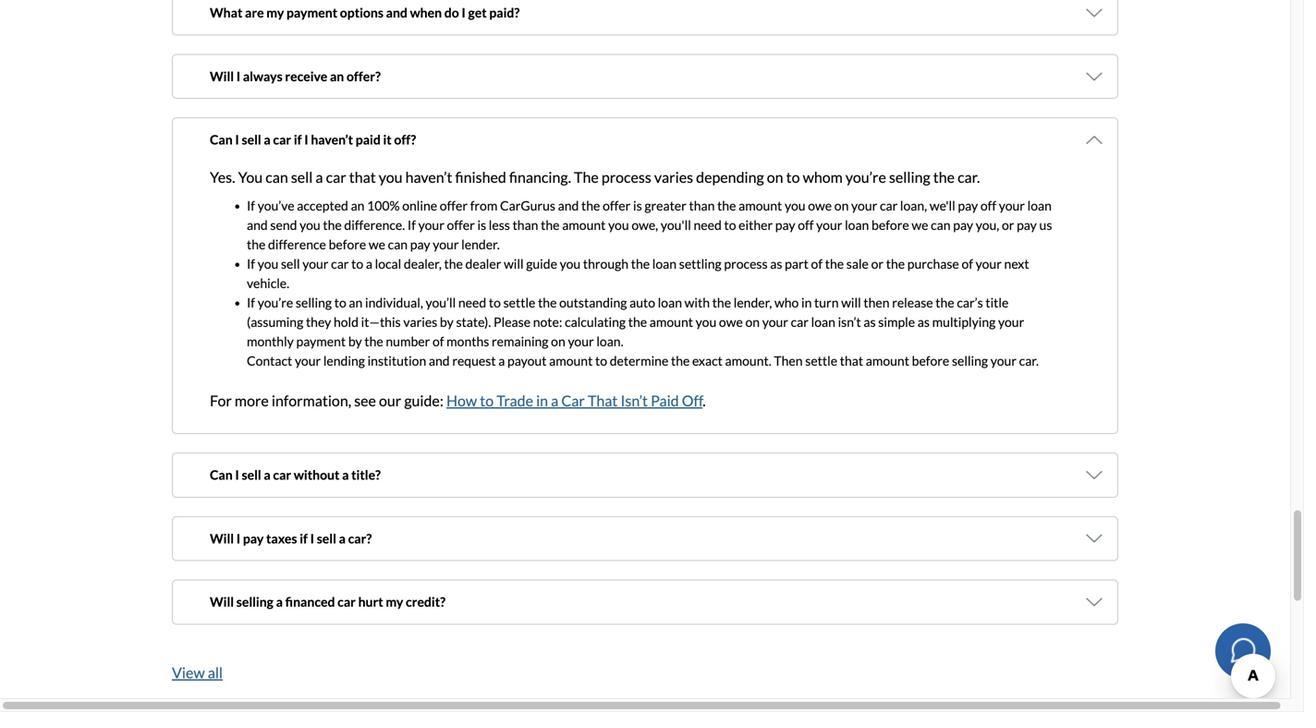 Task type: vqa. For each thing, say whether or not it's contained in the screenshot.
the under
no



Task type: locate. For each thing, give the bounding box(es) containing it.
before down multiplying
[[912, 353, 949, 369]]

0 horizontal spatial you've
[[258, 198, 294, 214]]

to left whom
[[786, 168, 800, 186]]

for down file
[[560, 653, 580, 671]]

bank
[[247, 60, 276, 76]]

and up there
[[659, 675, 683, 693]]

will inside the dealer will pay you on the spot. to increase your purchasing power and potentially save on taxes, consider trading in your car. by applying your trade-in value to your down payment, you can decrease or even eliminate it. depending on your state's tax laws, a trade-in could potentially save you thousands of dollars in sales tax.
[[437, 157, 460, 176]]

varies inside if you've accepted an 100% online offer from cargurus and the offer is greater than the amount you owe on your car loan, we'll pay off your loan and send you the difference. if your offer is less than the amount you owe, you'll need to either pay off your loan before we can pay you, or pay us the difference before we can pay your lender. if you sell your car to a local dealer, the dealer will guide you through the loan settling process as part of the sale or the purchase of your next vehicle. if you're selling to an individual, you'll need to settle the outstanding auto loan with the lender, who in turn will then release the car's title (assuming they hold it—this varies by state). please note: calculating the amount you owe on your car loan isn't as simple as multiplying your monthly payment by the number of months remaining on your loan. contact your lending institution and request a payout amount to determine the exact amount. then settle that amount before selling your car.
[[403, 314, 437, 330]]

remaining
[[492, 334, 549, 349]]

previous
[[926, 542, 975, 558]]

old inside the some cars won't be eligible for an offer. reasons include branded vehicle titles, extensive damage, high mileage, old age, exotic or rare models, non-drivable condition, or no local interest.
[[922, 105, 942, 123]]

1 horizontal spatial get
[[620, 156, 641, 174]]

owe up amount.
[[719, 314, 743, 330]]

1 vertical spatial title,
[[527, 542, 553, 558]]

1 horizontal spatial guide:
[[501, 656, 540, 674]]

you'll up several
[[405, 99, 435, 115]]

0 vertical spatial contact
[[247, 353, 292, 369]]

guide
[[526, 256, 557, 272], [349, 562, 380, 577]]

1 horizontal spatial our
[[509, 60, 528, 76]]

0 vertical spatial trading
[[268, 180, 315, 198]]

consider inside if you want to save on taxes, consider trading in your car. depending on your state's tax laws, a trade-in can potentially save you a substantial amount in sales tax, in some cases, as much as thousands of dollars.
[[392, 685, 448, 703]]

taxes, inside the dealer will pay you on the spot. to increase your purchasing power and potentially save on taxes, consider trading in your car. by applying your trade-in value to your down payment, you can decrease or even eliminate it. depending on your state's tax laws, a trade-in could potentially save you thousands of dollars in sales tax.
[[969, 157, 1007, 176]]

a left 'car'
[[551, 392, 559, 410]]

some inside if you want to save on taxes, consider trading in your car. depending on your state's tax laws, a trade-in can potentially save you a substantial amount in sales tax, in some cases, as much as thousands of dollars.
[[427, 708, 462, 713]]

tax. inside the dealer will pay you on the spot. to increase your purchasing power and potentially save on taxes, consider trading in your car. by applying your trade-in value to your down payment, you can decrease or even eliminate it. depending on your state's tax laws, a trade-in could potentially save you thousands of dollars in sales tax.
[[781, 202, 805, 220]]

a right won't
[[1023, 685, 1030, 703]]

1 horizontal spatial car's
[[872, 523, 898, 539]]

payout
[[507, 353, 547, 369]]

some inside the rules and laws on what taxes you pay when selling your car to a private party vary by state (and in some cases even by city). the most important thing to know is that you only pay tax on any profit made from the car sale. if you sell a car for less than you paid for, there's no sales tax. however, if you sell your car for more money than you paid for it, the internal revenue services (irs) considers that a capital gain, and you'll need to report it when you file your federal and state income taxes. only then will you know if you owe any taxes. for more information, read out full guide:
[[859, 567, 893, 585]]

0 vertical spatial can
[[210, 132, 233, 148]]

hours
[[541, 99, 574, 115]]

than
[[689, 198, 715, 214], [513, 217, 538, 233], [936, 589, 965, 607], [626, 611, 655, 630]]

the up won't
[[991, 653, 1013, 671]]

an inside the some cars won't be eligible for an offer. reasons include branded vehicle titles, extensive damage, high mileage, old age, exotic or rare models, non-drivable condition, or no local interest.
[[407, 105, 423, 123]]

of down state, on the left of the page
[[502, 523, 513, 539]]

you've
[[258, 198, 294, 214], [675, 504, 711, 519]]

still right but
[[431, 697, 454, 713]]

always
[[243, 68, 283, 84]]

a left few
[[509, 99, 515, 115]]

2 horizontal spatial are
[[981, 523, 1000, 539]]

less inside the rules and laws on what taxes you pay when selling your car to a private party vary by state (and in some cases even by city). the most important thing to know is that you only pay tax on any profit made from the car sale. if you sell a car for less than you paid for, there's no sales tax. however, if you sell your car for more money than you paid for it, the internal revenue services (irs) considers that a capital gain, and you'll need to report it when you file your federal and state income taxes. only then will you know if you owe any taxes. for more information, read out full guide:
[[908, 589, 933, 607]]

the left sale
[[825, 256, 844, 272]]

state's inside if you want to save on taxes, consider trading in your car. depending on your state's tax laws, a trade-in can potentially save you a substantial amount in sales tax, in some cases, as much as thousands of dollars.
[[698, 685, 740, 703]]

have
[[352, 41, 378, 57], [438, 99, 465, 115], [989, 99, 1016, 115], [244, 562, 271, 577]]

process inside if you've accepted an 100% online offer from cargurus and the offer is greater than the amount you owe on your car loan, we'll pay off your loan and send you the difference. if your offer is less than the amount you owe, you'll need to either pay off your loan before we can pay you, or pay us the difference before we can pay your lender. if you sell your car to a local dealer, the dealer will guide you through the loan settling process as part of the sale or the purchase of your next vehicle. if you're selling to an individual, you'll need to settle the outstanding auto loan with the lender, who in turn will then release the car's title (assuming they hold it—this varies by state). please note: calculating the amount you owe on your car loan isn't as simple as multiplying your monthly payment by the number of months remaining on your loan. contact your lending institution and request a payout amount to determine the exact amount. then settle that amount before selling your car.
[[724, 256, 768, 272]]

how
[[397, 562, 421, 577]]

laws,
[[330, 202, 362, 220], [766, 685, 798, 703]]

in right tax,
[[413, 708, 425, 713]]

as inside in most states, no. rules around car titles vary by state, but—generally speaking—if you've lost your vehicle's title, it should be possible to obtain a replacement by contacting your state's department of motor vehicles (dmv). note: obtaining a new title invalidates a car's old title.there are other reasons why you might not be in possession of your car's title, such as if the car still has a lien against it, or if it was bought from a previous owner that didn't have the title. our guide to
[[584, 542, 596, 558]]

loan,
[[900, 198, 927, 214]]

1 vertical spatial potentially
[[468, 202, 538, 220]]

0 horizontal spatial these
[[378, 156, 414, 174]]

1 vertical spatial into
[[307, 156, 333, 174]]

for more information, see our guide: how to trade in a car that isn't paid off .
[[210, 392, 706, 410]]

state's inside the dealer will pay you on the spot. to increase your purchasing power and potentially save on taxes, consider trading in your car. by applying your trade-in value to your down payment, you can decrease or even eliminate it. depending on your state's tax laws, a trade-in could potentially save you thousands of dollars in sales tax.
[[262, 202, 304, 220]]

it, inside in most states, no. rules around car titles vary by state, but—generally speaking—if you've lost your vehicle's title, it should be possible to obtain a replacement by contacting your state's department of motor vehicles (dmv). note: obtaining a new title invalidates a car's old title.there are other reasons why you might not be in possession of your car's title, such as if the car still has a lien against it, or if it was bought from a previous owner that didn't have the title. our guide to
[[771, 542, 781, 558]]

2 funds from the left
[[605, 119, 636, 134]]

can up payment,
[[726, 156, 749, 174]]

state up sale. on the right bottom of page
[[777, 567, 810, 585]]

consider up tax,
[[392, 685, 448, 703]]

by up lending
[[348, 334, 362, 349]]

1 vertical spatial you're
[[258, 295, 293, 311]]

selling
[[889, 168, 930, 186], [296, 295, 332, 311], [952, 353, 988, 369], [514, 567, 555, 585], [236, 594, 274, 610], [349, 631, 391, 649]]

off?
[[394, 132, 416, 148]]

you'll inside if you've accepted an 100% online offer from cargurus and the offer is greater than the amount you owe on your car loan, we'll pay off your loan and send you the difference. if your offer is less than the amount you owe, you'll need to either pay off your loan before we can pay you, or pay us the difference before we can pay your lender. if you sell your car to a local dealer, the dealer will guide you through the loan settling process as part of the sale or the purchase of your next vehicle. if you're selling to an individual, you'll need to settle the outstanding auto loan with the lender, who in turn will then release the car's title (assuming they hold it—this varies by state). please note: calculating the amount you owe on your car loan isn't as simple as multiplying your monthly payment by the number of months remaining on your loan. contact your lending institution and request a payout amount to determine the exact amount. then settle that amount before selling your car.
[[661, 217, 691, 233]]

then inside the rules and laws on what taxes you pay when selling your car to a private party vary by state (and in some cases even by city). the most important thing to know is that you only pay tax on any profit made from the car sale. if you sell a car for less than you paid for, there's no sales tax. however, if you sell your car for more money than you paid for it, the internal revenue services (irs) considers that a capital gain, and you'll need to report it when you file your federal and state income taxes. only then will you know if you owe any taxes. for more information, read out full guide:
[[857, 634, 887, 652]]

the down the whether
[[881, 653, 902, 671]]

from inside in most states, no. rules around car titles vary by state, but—generally speaking—if you've lost your vehicle's title, it should be possible to obtain a replacement by contacting your state's department of motor vehicles (dmv). note: obtaining a new title invalidates a car's old title.there are other reasons why you might not be in possession of your car's title, such as if the car still has a lien against it, or if it was bought from a previous owner that didn't have the title. our guide to
[[887, 542, 914, 558]]

hold inside if you've accepted an 100% online offer from cargurus and the offer is greater than the amount you owe on your car loan, we'll pay off your loan and send you the difference. if your offer is less than the amount you owe, you'll need to either pay off your loan before we can pay you, or pay us the difference before we can pay your lender. if you sell your car to a local dealer, the dealer will guide you through the loan settling process as part of the sale or the purchase of your next vehicle. if you're selling to an individual, you'll need to settle the outstanding auto loan with the lender, who in turn will then release the car's title (assuming they hold it—this varies by state). please note: calculating the amount you owe on your car loan isn't as simple as multiplying your monthly payment by the number of months remaining on your loan. contact your lending institution and request a payout amount to determine the exact amount. then settle that amount before selling your car.
[[334, 314, 359, 330]]

balance, left there
[[595, 697, 648, 713]]

if down all
[[210, 685, 219, 703]]

you
[[732, 99, 753, 115], [700, 156, 723, 174], [488, 157, 512, 176], [379, 168, 403, 186], [744, 180, 768, 198], [785, 198, 806, 214], [572, 202, 596, 220], [300, 217, 320, 233], [608, 217, 629, 233], [258, 256, 278, 272], [560, 256, 581, 272], [696, 314, 717, 330], [283, 542, 303, 558], [423, 567, 447, 585], [447, 589, 470, 607], [802, 589, 825, 607], [968, 589, 992, 607], [413, 611, 437, 630], [658, 611, 682, 630], [908, 631, 931, 649], [539, 634, 563, 652], [915, 634, 939, 652], [992, 634, 1015, 652], [526, 675, 550, 693], [222, 685, 246, 703], [996, 685, 1020, 703], [299, 697, 323, 713]]

0 vertical spatial some
[[859, 567, 893, 585]]

1 horizontal spatial you'll
[[426, 295, 456, 311]]

1 vertical spatial vary
[[727, 567, 756, 585]]

0 vertical spatial more
[[235, 392, 269, 410]]

0 horizontal spatial balance,
[[595, 697, 648, 713]]

1 vertical spatial it,
[[737, 611, 750, 630]]

payoff
[[615, 653, 656, 671], [750, 675, 791, 693], [551, 697, 592, 713]]

for inside the some cars won't be eligible for an offer. reasons include branded vehicle titles, extensive damage, high mileage, old age, exotic or rare models, non-drivable condition, or no local interest.
[[385, 105, 405, 123]]

your
[[355, 60, 381, 76], [872, 60, 898, 76], [664, 119, 690, 134], [222, 156, 252, 174], [800, 156, 830, 174], [668, 157, 698, 176], [332, 180, 362, 198], [468, 180, 498, 198], [610, 180, 639, 198], [851, 198, 877, 214], [999, 198, 1025, 214], [229, 202, 259, 220], [418, 217, 444, 233], [816, 217, 842, 233], [433, 237, 459, 252], [302, 256, 329, 272], [976, 256, 1002, 272], [762, 314, 788, 330], [998, 314, 1024, 330], [568, 334, 594, 349], [295, 353, 321, 369], [991, 353, 1017, 369], [737, 504, 763, 519], [362, 523, 388, 539], [470, 542, 496, 558], [558, 567, 588, 585], [464, 611, 494, 630], [556, 631, 586, 649], [999, 631, 1029, 649], [589, 634, 619, 652], [432, 653, 462, 671], [582, 653, 612, 671], [603, 675, 633, 693], [515, 685, 544, 703], [666, 685, 695, 703], [210, 697, 240, 713], [350, 697, 380, 713]]

varies up the number
[[403, 314, 437, 330]]

0 horizontal spatial taxes
[[266, 531, 297, 547]]

it inside if you're worried that selling a financed car might hurt your credit, the important point to consider is whether you can settle your debt as agreed with the lender. contact your lender and ask for your payoff balance, which is a figure based on the remainder of the loan payments plus accompanying interest and fees. if you can sell your car and settle the payoff loan with the lender, then it won't hurt your credit. if you sell your car but still can't meet the payoff balance, there are other options open to you, such as refinancing
[[960, 675, 969, 693]]

selling inside the rules and laws on what taxes you pay when selling your car to a private party vary by state (and in some cases even by city). the most important thing to know is that you only pay tax on any profit made from the car sale. if you sell a car for less than you paid for, there's no sales tax. however, if you sell your car for more money than you paid for it, the internal revenue services (irs) considers that a capital gain, and you'll need to report it when you file your federal and state income taxes. only then will you know if you owe any taxes. for more information, read out full guide:
[[514, 567, 555, 585]]

payoff down 'federal'
[[615, 653, 656, 671]]

no inside the some cars won't be eligible for an offer. reasons include branded vehicle titles, extensive damage, high mileage, old age, exotic or rare models, non-drivable condition, or no local interest.
[[432, 127, 449, 145]]

than up (irs)
[[936, 589, 965, 607]]

few
[[518, 99, 539, 115]]

can for can i sell a car without a title?
[[210, 467, 233, 483]]

0 horizontal spatial off
[[798, 217, 814, 233]]

online.
[[286, 41, 325, 57]]

1 horizontal spatial you,
[[976, 217, 999, 233]]

0 vertical spatial hurt
[[358, 594, 383, 610]]

is up owe,
[[633, 198, 642, 214]]

owe,
[[632, 217, 658, 233]]

the down payment,
[[717, 198, 736, 214]]

0 vertical spatial for
[[210, 392, 232, 410]]

1 horizontal spatial funds
[[605, 119, 636, 134]]

in down accompanying
[[336, 708, 349, 713]]

0 vertical spatial laws,
[[330, 202, 362, 220]]

1 horizontal spatial laws,
[[766, 685, 798, 703]]

(irs)
[[948, 611, 978, 630]]

1 horizontal spatial guide
[[526, 256, 557, 272]]

of inside if you want to save on taxes, consider trading in your car. depending on your state's tax laws, a trade-in can potentially save you a substantial amount in sales tax, in some cases, as much as thousands of dollars.
[[648, 708, 661, 713]]

local
[[451, 127, 482, 145], [284, 157, 315, 176], [375, 256, 401, 272]]

0 vertical spatial title,
[[816, 504, 842, 519]]

plus
[[276, 675, 302, 693]]

services
[[891, 611, 945, 630]]

other
[[1002, 523, 1033, 539], [713, 697, 749, 713]]

lender. up accompanying
[[330, 653, 374, 671]]

do up options:
[[444, 5, 459, 20]]

to down difference.
[[351, 256, 363, 272]]

state,
[[485, 504, 517, 519]]

some down interest
[[427, 708, 462, 713]]

consider inside the dealer will pay you on the spot. to increase your purchasing power and potentially save on taxes, consider trading in your car. by applying your trade-in value to your down payment, you can decrease or even eliminate it. depending on your state's tax laws, a trade-in could potentially save you thousands of dollars in sales tax.
[[210, 180, 265, 198]]

contact inside if you've accepted an 100% online offer from cargurus and the offer is greater than the amount you owe on your car loan, we'll pay off your loan and send you the difference. if your offer is less than the amount you owe, you'll need to either pay off your loan before we can pay you, or pay us the difference before we can pay your lender. if you sell your car to a local dealer, the dealer will guide you through the loan settling process as part of the sale or the purchase of your next vehicle. if you're selling to an individual, you'll need to settle the outstanding auto loan with the lender, who in turn will then release the car's title (assuming they hold it—this varies by state). please note: calculating the amount you owe on your car loan isn't as simple as multiplying your monthly payment by the number of months remaining on your loan. contact your lending institution and request a payout amount to determine the exact amount. then settle that amount before selling your car.
[[247, 353, 292, 369]]

remainder
[[905, 653, 972, 671]]

0 vertical spatial financed
[[285, 594, 335, 610]]

pay inside the dealer will pay you on the spot. to increase your purchasing power and potentially save on taxes, consider trading in your car. by applying your trade-in value to your down payment, you can decrease or even eliminate it. depending on your state's tax laws, a trade-in could potentially save you thousands of dollars in sales tax.
[[462, 157, 485, 176]]

open chat window image
[[1228, 636, 1258, 666]]

0 horizontal spatial trade-
[[375, 202, 415, 220]]

selling up 'they'
[[296, 295, 332, 311]]

0 vertical spatial paid
[[356, 132, 381, 148]]

0 horizontal spatial tax.
[[311, 611, 334, 630]]

title inside if you've accepted an 100% online offer from cargurus and the offer is greater than the amount you owe on your car loan, we'll pay off your loan and send you the difference. if your offer is less than the amount you owe, you'll need to either pay off your loan before we can pay you, or pay us the difference before we can pay your lender. if you sell your car to a local dealer, the dealer will guide you through the loan settling process as part of the sale or the purchase of your next vehicle. if you're selling to an individual, you'll need to settle the outstanding auto loan with the lender, who in turn will then release the car's title (assuming they hold it—this varies by state). please note: calculating the amount you owe on your car loan isn't as simple as multiplying your monthly payment by the number of months remaining on your loan. contact your lending institution and request a payout amount to determine the exact amount. then settle that amount before selling your car.
[[986, 295, 1009, 311]]

guide: up fees.
[[501, 656, 540, 674]]

0 horizontal spatial other
[[713, 697, 749, 713]]

or
[[1015, 105, 1029, 123], [415, 127, 429, 145], [857, 180, 871, 198], [1002, 217, 1014, 233], [871, 256, 884, 272], [784, 542, 796, 558]]

lender, inside if you're worried that selling a financed car might hurt your credit, the important point to consider is whether you can settle your debt as agreed with the lender. contact your lender and ask for your payoff balance, which is a figure based on the remainder of the loan payments plus accompanying interest and fees. if you can sell your car and settle the payoff loan with the lender, then it won't hurt your credit. if you sell your car but still can't meet the payoff balance, there are other options open to you, such as refinancing
[[880, 675, 924, 693]]

i up replacement
[[235, 467, 239, 483]]

thing
[[313, 589, 346, 607]]

you'll inside selling 100% online. you have two payment options: bank transfer. link your bank account through our secure portal for the fastest, most hassle-free way to receive your funds. you'll receive payment in one to three business days. check. request a check and you'll have to wait a few hours for it to be activated before you can deposit it on pick-up day. some banks have deposit limits and may hold funds for several days before depositing the funds into your account.
[[405, 99, 435, 115]]

can down we'll
[[931, 217, 951, 233]]

much
[[523, 708, 558, 713]]

0 horizontal spatial financed
[[285, 594, 335, 610]]

0 horizontal spatial might
[[306, 542, 338, 558]]

laws, down figure
[[766, 685, 798, 703]]

all
[[208, 664, 223, 682]]

then inside if you're worried that selling a financed car might hurt your credit, the important point to consider is whether you can settle your debt as agreed with the lender. contact your lender and ask for your payoff balance, which is a figure based on the remainder of the loan payments plus accompanying interest and fees. if you can sell your car and settle the payoff loan with the lender, then it won't hurt your credit. if you sell your car but still can't meet the payoff balance, there are other options open to you, such as refinancing
[[927, 675, 957, 693]]

settle
[[503, 295, 536, 311], [805, 353, 837, 369], [960, 631, 997, 649], [686, 675, 723, 693]]

2 selling from the top
[[210, 157, 254, 176]]

1 horizontal spatial such
[[885, 697, 914, 713]]

2 vertical spatial then
[[927, 675, 957, 693]]

amount inside if you want to save on taxes, consider trading in your car. depending on your state's tax laws, a trade-in can potentially save you a substantial amount in sales tax, in some cases, as much as thousands of dollars.
[[284, 708, 334, 713]]

in inside selling 100% online. you have two payment options: bank transfer. link your bank account through our secure portal for the fastest, most hassle-free way to receive your funds. you'll receive payment in one to three business days. check. request a check and you'll have to wait a few hours for it to be activated before you can deposit it on pick-up day. some banks have deposit limits and may hold funds for several days before depositing the funds into your account.
[[299, 80, 309, 96]]

paid down party
[[685, 611, 713, 630]]

1 vertical spatial you'll
[[661, 217, 691, 233]]

1 vertical spatial thousands
[[578, 708, 645, 713]]

state
[[777, 567, 810, 585], [697, 634, 730, 652]]

title?
[[351, 467, 381, 483]]

you'll for have
[[405, 99, 435, 115]]

0 vertical spatial sales
[[747, 202, 778, 220]]

old inside in most states, no. rules around car titles vary by state, but—generally speaking—if you've lost your vehicle's title, it should be possible to obtain a replacement by contacting your state's department of motor vehicles (dmv). note: obtaining a new title invalidates a car's old title.there are other reasons why you might not be in possession of your car's title, such as if the car still has a lien against it, or if it was bought from a previous owner that didn't have the title. our guide to
[[900, 523, 918, 539]]

with inside if you've accepted an 100% online offer from cargurus and the offer is greater than the amount you owe on your car loan, we'll pay off your loan and send you the difference. if your offer is less than the amount you owe, you'll need to either pay off your loan before we can pay you, or pay us the difference before we can pay your lender. if you sell your car to a local dealer, the dealer will guide you through the loan settling process as part of the sale or the purchase of your next vehicle. if you're selling to an individual, you'll need to settle the outstanding auto loan with the lender, who in turn will then release the car's title (assuming they hold it—this varies by state). please note: calculating the amount you owe on your car loan isn't as simple as multiplying your monthly payment by the number of months remaining on your loan. contact your lending institution and request a payout amount to determine the exact amount. then settle that amount before selling your car.
[[685, 295, 710, 311]]

1 horizontal spatial you've
[[675, 504, 711, 519]]

0 vertical spatial tax.
[[781, 202, 805, 220]]

tax. inside the rules and laws on what taxes you pay when selling your car to a private party vary by state (and in some cases even by city). the most important thing to know is that you only pay tax on any profit made from the car sale. if you sell a car for less than you paid for, there's no sales tax. however, if you sell your car for more money than you paid for it, the internal revenue services (irs) considers that a capital gain, and you'll need to report it when you file your federal and state income taxes. only then will you know if you owe any taxes. for more information, read out full guide:
[[311, 611, 334, 630]]

non-
[[262, 127, 292, 145]]

1 funds from the left
[[357, 119, 389, 134]]

2 vertical spatial local
[[375, 256, 401, 272]]

against
[[727, 542, 768, 558]]

that inside if you've accepted an 100% online offer from cargurus and the offer is greater than the amount you owe on your car loan, we'll pay off your loan and send you the difference. if your offer is less than the amount you owe, you'll need to either pay off your loan before we can pay you, or pay us the difference before we can pay your lender. if you sell your car to a local dealer, the dealer will guide you through the loan settling process as part of the sale or the purchase of your next vehicle. if you're selling to an individual, you'll need to settle the outstanding auto loan with the lender, who in turn will then release the car's title (assuming they hold it—this varies by state). please note: calculating the amount you owe on your car loan isn't as simple as multiplying your monthly payment by the number of months remaining on your loan. contact your lending institution and request a payout amount to determine the exact amount. then settle that amount before selling your car.
[[840, 353, 863, 369]]

are down obtain
[[981, 523, 1000, 539]]

options inside if you're worried that selling a financed car might hurt your credit, the important point to consider is whether you can settle your debt as agreed with the lender. contact your lender and ask for your payoff balance, which is a figure based on the remainder of the loan payments plus accompanying interest and fees. if you can sell your car and settle the payoff loan with the lender, then it won't hurt your credit. if you sell your car but still can't meet the payoff balance, there are other options open to you, such as refinancing
[[751, 697, 800, 713]]

2 vertical spatial still
[[431, 697, 454, 713]]

what inside the rules and laws on what taxes you pay when selling your car to a private party vary by state (and in some cases even by city). the most important thing to know is that you only pay tax on any profit made from the car sale. if you sell a car for less than you paid for, there's no sales tax. however, if you sell your car for more money than you paid for it, the internal revenue services (irs) considers that a capital gain, and you'll need to report it when you file your federal and state income taxes. only then will you know if you owe any taxes. for more information, read out full guide:
[[350, 567, 383, 585]]

car left falls
[[255, 156, 275, 174]]

it—this
[[361, 314, 401, 330]]

funds.
[[901, 60, 935, 76]]

consider inside if you're worried that selling a financed car might hurt your credit, the important point to consider is whether you can settle your debt as agreed with the lender. contact your lender and ask for your payoff balance, which is a figure based on the remainder of the loan payments plus accompanying interest and fees. if you can sell your car and settle the payoff loan with the lender, then it won't hurt your credit. if you sell your car but still can't meet the payoff balance, there are other options open to you, such as refinancing
[[779, 631, 834, 649]]

2 horizontal spatial hurt
[[1010, 675, 1038, 693]]

2 will from the top
[[210, 531, 234, 547]]

1 vertical spatial car's
[[872, 523, 898, 539]]

0 horizontal spatial less
[[489, 217, 510, 233]]

accompanying
[[305, 675, 398, 693]]

0 vertical spatial even
[[874, 180, 905, 198]]

laws, inside if you want to save on taxes, consider trading in your car. depending on your state's tax laws, a trade-in can potentially save you a substantial amount in sales tax, in some cases, as much as thousands of dollars.
[[766, 685, 798, 703]]

0 horizontal spatial title
[[545, 562, 568, 577]]

important inside if you're worried that selling a financed car might hurt your credit, the important point to consider is whether you can settle your debt as agreed with the lender. contact your lender and ask for your payoff balance, which is a figure based on the remainder of the loan payments plus accompanying interest and fees. if you can sell your car and settle the payoff loan with the lender, then it won't hurt your credit. if you sell your car but still can't meet the payoff balance, there are other options open to you, such as refinancing
[[657, 631, 722, 649]]

you've inside if you've accepted an 100% online offer from cargurus and the offer is greater than the amount you owe on your car loan, we'll pay off your loan and send you the difference. if your offer is less than the amount you owe, you'll need to either pay off your loan before we can pay you, or pay us the difference before we can pay your lender. if you sell your car to a local dealer, the dealer will guide you through the loan settling process as part of the sale or the purchase of your next vehicle. if you're selling to an individual, you'll need to settle the outstanding auto loan with the lender, who in turn will then release the car's title (assuming they hold it—this varies by state). please note: calculating the amount you owe on your car loan isn't as simple as multiplying your monthly payment by the number of months remaining on your loan. contact your lending institution and request a payout amount to determine the exact amount. then settle that amount before selling your car.
[[258, 198, 294, 214]]

2 horizontal spatial any
[[572, 589, 596, 607]]

might inside in most states, no. rules around car titles vary by state, but—generally speaking—if you've lost your vehicle's title, it should be possible to obtain a replacement by contacting your state's department of motor vehicles (dmv). note: obtaining a new title invalidates a car's old title.there are other reasons why you might not be in possession of your car's title, such as if the car still has a lien against it, or if it was bought from a previous owner that didn't have the title. our guide to
[[306, 542, 338, 558]]

1 horizontal spatial off
[[981, 198, 996, 214]]

funds down 'check'
[[357, 119, 389, 134]]

a up states,
[[264, 467, 271, 483]]

we
[[912, 217, 928, 233], [369, 237, 385, 252]]

0 vertical spatial state
[[777, 567, 810, 585]]

tax. down 'decrease'
[[781, 202, 805, 220]]

some down bought at the right of page
[[859, 567, 893, 585]]

cases
[[896, 567, 931, 585]]

days
[[453, 119, 479, 134]]

when up the account
[[410, 5, 442, 20]]

1 vertical spatial hurt
[[525, 631, 553, 649]]

want
[[249, 685, 281, 703]]

guide down not
[[349, 562, 380, 577]]

months
[[447, 334, 489, 349]]

you're right whom
[[846, 168, 886, 186]]

2 vertical spatial are
[[689, 697, 710, 713]]

these
[[378, 156, 414, 174], [694, 562, 726, 577]]

before down difference.
[[329, 237, 366, 252]]

view
[[172, 664, 205, 682]]

0 vertical spatial consider
[[210, 180, 265, 198]]

note:
[[533, 314, 562, 330]]

local inside if you've accepted an 100% online offer from cargurus and the offer is greater than the amount you owe on your car loan, we'll pay off your loan and send you the difference. if your offer is less than the amount you owe, you'll need to either pay off your loan before we can pay you, or pay us the difference before we can pay your lender. if you sell your car to a local dealer, the dealer will guide you through the loan settling process as part of the sale or the purchase of your next vehicle. if you're selling to an individual, you'll need to settle the outstanding auto loan with the lender, who in turn will then release the car's title (assuming they hold it—this varies by state). please note: calculating the amount you owe on your car loan isn't as simple as multiplying your monthly payment by the number of months remaining on your loan. contact your lending institution and request a payout amount to determine the exact amount. then settle that amount before selling your car.
[[375, 256, 401, 272]]

1 vertical spatial do
[[665, 562, 679, 577]]

paid
[[651, 392, 679, 410]]

not
[[341, 542, 360, 558]]

1 horizontal spatial 100%
[[367, 198, 400, 214]]

you, right open
[[855, 697, 882, 713]]

settling
[[679, 256, 722, 272]]

has
[[673, 542, 693, 558]]

any down drivable
[[336, 156, 359, 174]]

will left 'bank'
[[210, 68, 234, 84]]

but—generally
[[519, 504, 601, 519]]

1 selling from the top
[[210, 41, 248, 57]]

haven't up dealer.
[[311, 132, 353, 148]]

0 horizontal spatial deposit
[[778, 99, 820, 115]]

what are my payment options and when do i get paid?
[[210, 5, 520, 20]]

0 vertical spatial no
[[432, 127, 449, 145]]

a up bought at the right of page
[[863, 523, 869, 539]]

will for the rules and laws on what taxes you pay when selling your car to a private party vary by state (and in some cases even by city). the most important thing to know is that you only pay tax on any profit made from the car sale. if you sell a car for less than you paid for, there's no sales tax. however, if you sell your car for more money than you paid for it, the internal revenue services (irs) considers that a capital gain, and you'll need to report it when you file your federal and state income taxes. only then will you know if you owe any taxes. for more information, read out full guide:
[[210, 531, 234, 547]]

for up 'point'
[[715, 611, 735, 630]]

0 vertical spatial car's
[[957, 295, 983, 311]]

state).
[[456, 314, 491, 330]]

1 will from the top
[[210, 68, 234, 84]]

1 vertical spatial guide
[[349, 562, 380, 577]]

100% up difference.
[[367, 198, 400, 214]]

you, inside if you've accepted an 100% online offer from cargurus and the offer is greater than the amount you owe on your car loan, we'll pay off your loan and send you the difference. if your offer is less than the amount you owe, you'll need to either pay off your loan before we can pay you, or pay us the difference before we can pay your lender. if you sell your car to a local dealer, the dealer will guide you through the loan settling process as part of the sale or the purchase of your next vehicle. if you're selling to an individual, you'll need to settle the outstanding auto loan with the lender, who in turn will then release the car's title (assuming they hold it—this varies by state). please note: calculating the amount you owe on your car loan isn't as simple as multiplying your monthly payment by the number of months remaining on your loan. contact your lending institution and request a payout amount to determine the exact amount. then settle that amount before selling your car.
[[976, 217, 999, 233]]

account
[[413, 60, 458, 76]]

selling for selling to a local dealer.
[[210, 157, 254, 176]]

even up loan,
[[874, 180, 905, 198]]

and left may
[[280, 119, 301, 134]]

0 vertical spatial less
[[489, 217, 510, 233]]

information, inside the rules and laws on what taxes you pay when selling your car to a private party vary by state (and in some cases even by city). the most important thing to know is that you only pay tax on any profit made from the car sale. if you sell a car for less than you paid for, there's no sales tax. however, if you sell your car for more money than you paid for it, the internal revenue services (irs) considers that a capital gain, and you'll need to report it when you file your federal and state income taxes. only then will you know if you owe any taxes. for more information, read out full guide:
[[338, 656, 417, 674]]

us
[[1039, 217, 1052, 233]]

no.
[[294, 504, 311, 519]]

accepted
[[297, 198, 348, 214]]

selling inside selling 100% online. you have two payment options: bank transfer. link your bank account through our secure portal for the fastest, most hassle-free way to receive your funds. you'll receive payment in one to three business days. check. request a check and you'll have to wait a few hours for it to be activated before you can deposit it on pick-up day. some banks have deposit limits and may hold funds for several days before depositing the funds into your account.
[[210, 41, 248, 57]]

car.
[[958, 168, 980, 186], [365, 180, 388, 198], [1019, 353, 1039, 369], [547, 685, 570, 703]]

1 horizontal spatial we
[[912, 217, 928, 233]]

have down the days.
[[438, 99, 465, 115]]

if you've accepted an 100% online offer from cargurus and the offer is greater than the amount you owe on your car loan, we'll pay off your loan and send you the difference. if your offer is less than the amount you owe, you'll need to either pay off your loan before we can pay you, or pay us the difference before we can pay your lender. if you sell your car to a local dealer, the dealer will guide you through the loan settling process as part of the sale or the purchase of your next vehicle. if you're selling to an individual, you'll need to settle the outstanding auto loan with the lender, who in turn will then release the car's title (assuming they hold it—this varies by state). please note: calculating the amount you owe on your car loan isn't as simple as multiplying your monthly payment by the number of months remaining on your loan. contact your lending institution and request a payout amount to determine the exact amount. then settle that amount before selling your car.
[[247, 198, 1052, 369]]

haven't
[[311, 132, 353, 148], [405, 168, 452, 186]]

by
[[440, 314, 454, 330], [348, 334, 362, 349], [469, 504, 483, 519], [284, 523, 297, 539], [759, 567, 774, 585], [968, 567, 984, 585]]

will inside the rules and laws on what taxes you pay when selling your car to a private party vary by state (and in some cases even by city). the most important thing to know is that you only pay tax on any profit made from the car sale. if you sell a car for less than you paid for, there's no sales tax. however, if you sell your car for more money than you paid for it, the internal revenue services (irs) considers that a capital gain, and you'll need to report it when you file your federal and state income taxes. only then will you know if you owe any taxes. for more information, read out full guide:
[[889, 634, 912, 652]]

will i always receive an offer?
[[210, 68, 381, 84]]

some
[[919, 99, 951, 115], [210, 105, 246, 123]]

1 horizontal spatial title,
[[816, 504, 842, 519]]

hold
[[330, 119, 355, 134], [334, 314, 359, 330]]

might down contacting
[[306, 542, 338, 558]]

contact down monthly
[[247, 353, 292, 369]]

1 horizontal spatial dealer
[[465, 256, 501, 272]]

0 horizontal spatial tax
[[306, 202, 327, 220]]

a down cars
[[264, 132, 271, 148]]

rules
[[237, 567, 270, 585]]

2 can from the top
[[210, 467, 233, 483]]

1 can from the top
[[210, 132, 233, 148]]

some right day.
[[919, 99, 951, 115]]

hurt
[[358, 594, 383, 610], [525, 631, 553, 649], [1010, 675, 1038, 693]]

0 vertical spatial without
[[294, 467, 340, 483]]

to down possession
[[423, 562, 435, 577]]

options up two
[[340, 5, 384, 20]]

vary inside the rules and laws on what taxes you pay when selling your car to a private party vary by state (and in some cases even by city). the most important thing to know is that you only pay tax on any profit made from the car sale. if you sell a car for less than you paid for, there's no sales tax. however, if you sell your car for more money than you paid for it, the internal revenue services (irs) considers that a capital gain, and you'll need to report it when you file your federal and state income taxes. only then will you know if you owe any taxes. for more information, read out full guide:
[[727, 567, 756, 585]]

to left individual,
[[334, 295, 346, 311]]

into inside selling 100% online. you have two payment options: bank transfer. link your bank account through our secure portal for the fastest, most hassle-free way to receive your funds. you'll receive payment in one to three business days. check. request a check and you'll have to wait a few hours for it to be activated before you can deposit it on pick-up day. some banks have deposit limits and may hold funds for several days before depositing the funds into your account.
[[639, 119, 662, 134]]

you've up send
[[258, 198, 294, 214]]

1 horizontal spatial consider
[[392, 685, 448, 703]]

0 horizontal spatial options
[[340, 5, 384, 20]]

1 horizontal spatial into
[[639, 119, 662, 134]]

file
[[566, 634, 586, 652]]

important inside the rules and laws on what taxes you pay when selling your car to a private party vary by state (and in some cases even by city). the most important thing to know is that you only pay tax on any profit made from the car sale. if you sell a car for less than you paid for, there's no sales tax. however, if you sell your car for more money than you paid for it, the internal revenue services (irs) considers that a capital gain, and you'll need to report it when you file your federal and state income taxes. only then will you know if you owe any taxes. for more information, read out full guide:
[[245, 589, 310, 607]]

some inside selling 100% online. you have two payment options: bank transfer. link your bank account through our secure portal for the fastest, most hassle-free way to receive your funds. you'll receive payment in one to three business days. check. request a check and you'll have to wait a few hours for it to be activated before you can deposit it on pick-up day. some banks have deposit limits and may hold funds for several days before depositing the funds into your account.
[[919, 99, 951, 115]]

1 vertical spatial then
[[857, 634, 887, 652]]

1 horizontal spatial even
[[934, 567, 965, 585]]

greater
[[645, 198, 687, 214]]

tax inside the dealer will pay you on the spot. to increase your purchasing power and potentially save on taxes, consider trading in your car. by applying your trade-in value to your down payment, you can decrease or even eliminate it. depending on your state's tax laws, a trade-in could potentially save you thousands of dollars in sales tax.
[[306, 202, 327, 220]]

sales inside the dealer will pay you on the spot. to increase your purchasing power and potentially save on taxes, consider trading in your car. by applying your trade-in value to your down payment, you can decrease or even eliminate it. depending on your state's tax laws, a trade-in could potentially save you thousands of dollars in sales tax.
[[747, 202, 778, 220]]

1 vertical spatial local
[[284, 157, 315, 176]]

you'll for need
[[661, 217, 691, 233]]

to inside if you want to save on taxes, consider trading in your car. depending on your state's tax laws, a trade-in can potentially save you a substantial amount in sales tax, in some cases, as much as thousands of dollars.
[[284, 685, 298, 703]]

of inside if you're worried that selling a financed car might hurt your credit, the important point to consider is whether you can settle your debt as agreed with the lender. contact your lender and ask for your payoff balance, which is a figure based on the remainder of the loan payments plus accompanying interest and fees. if you can sell your car and settle the payoff loan with the lender, then it won't hurt your credit. if you sell your car but still can't meet the payoff balance, there are other options open to you, such as refinancing
[[975, 653, 988, 671]]

tax inside the rules and laws on what taxes you pay when selling your car to a private party vary by state (and in some cases even by city). the most important thing to know is that you only pay tax on any profit made from the car sale. if you sell a car for less than you paid for, there's no sales tax. however, if you sell your car for more money than you paid for it, the internal revenue services (irs) considers that a capital gain, and you'll need to report it when you file your federal and state income taxes. only then will you know if you owe any taxes. for more information, read out full guide:
[[530, 589, 550, 607]]

rules
[[313, 504, 345, 519]]

sell up report
[[440, 611, 462, 630]]

taxes down states,
[[266, 531, 297, 547]]

such
[[556, 542, 582, 558], [885, 697, 914, 713]]

1 horizontal spatial financed
[[404, 631, 459, 649]]

as up the 'how to sell a car without a title explains what to do in these scenarios.'
[[584, 542, 596, 558]]

1 horizontal spatial without
[[489, 562, 533, 577]]

vary down against
[[727, 567, 756, 585]]

1 horizontal spatial lender,
[[880, 675, 924, 693]]

1 horizontal spatial taxes,
[[969, 157, 1007, 176]]

1 horizontal spatial still
[[651, 542, 671, 558]]

even
[[874, 180, 905, 198], [934, 567, 965, 585]]

it up refinancing
[[960, 675, 969, 693]]

from up cases
[[887, 542, 914, 558]]

0 vertical spatial important
[[245, 589, 310, 607]]

a left figure
[[769, 653, 777, 671]]

invalidates
[[799, 523, 860, 539]]

for right hours
[[576, 99, 593, 115]]

1 horizontal spatial it,
[[771, 542, 781, 558]]

1 vertical spatial more
[[542, 611, 576, 630]]

ask
[[536, 653, 558, 671]]

are
[[245, 5, 264, 20], [981, 523, 1000, 539], [689, 697, 710, 713]]

1 horizontal spatial some
[[919, 99, 951, 115]]

1 vertical spatial sales
[[276, 611, 308, 630]]

amount down plus
[[284, 708, 334, 713]]

still left list
[[752, 156, 775, 174]]

payment
[[287, 5, 337, 20], [405, 41, 455, 57], [247, 80, 296, 96], [296, 334, 346, 349]]

you right yes.
[[238, 168, 263, 186]]

it left off?
[[383, 132, 392, 148]]

or down used on the top of page
[[857, 180, 871, 198]]

lien
[[704, 542, 725, 558]]

auto
[[630, 295, 655, 311]]

if down models,
[[210, 156, 219, 174]]

a right "has"
[[695, 542, 702, 558]]

sell left non-
[[242, 132, 261, 148]]

trade- down "based"
[[812, 685, 851, 703]]

2 deposit from the left
[[1019, 99, 1061, 115]]

1 horizontal spatial lender.
[[461, 237, 500, 252]]

such inside if you're worried that selling a financed car might hurt your credit, the important point to consider is whether you can settle your debt as agreed with the lender. contact your lender and ask for your payoff balance, which is a figure based on the remainder of the loan payments plus accompanying interest and fees. if you can sell your car and settle the payoff loan with the lender, then it won't hurt your credit. if you sell your car but still can't meet the payoff balance, there are other options open to you, such as refinancing
[[885, 697, 914, 713]]

to up days
[[467, 99, 479, 115]]

car
[[561, 392, 585, 410]]

0 horizontal spatial depending
[[573, 685, 644, 703]]

you, inside if you're worried that selling a financed car might hurt your credit, the important point to consider is whether you can settle your debt as agreed with the lender. contact your lender and ask for your payoff balance, which is a figure based on the remainder of the loan payments plus accompanying interest and fees. if you can sell your car and settle the payoff loan with the lender, then it won't hurt your credit. if you sell your car but still can't meet the payoff balance, there are other options open to you, such as refinancing
[[855, 697, 882, 713]]

0 horizontal spatial lender.
[[330, 653, 374, 671]]

0 vertical spatial still
[[752, 156, 775, 174]]

1 vertical spatial information,
[[338, 656, 417, 674]]

0 vertical spatial potentially
[[846, 157, 916, 176]]

for inside the rules and laws on what taxes you pay when selling your car to a private party vary by state (and in some cases even by city). the most important thing to know is that you only pay tax on any profit made from the car sale. if you sell a car for less than you paid for, there's no sales tax. however, if you sell your car for more money than you paid for it, the internal revenue services (irs) considers that a capital gain, and you'll need to report it when you file your federal and state income taxes. only then will you know if you owe any taxes. for more information, read out full guide:
[[276, 656, 298, 674]]

pay up dealer,
[[410, 237, 430, 252]]

1 vertical spatial trading
[[450, 685, 497, 703]]

vary
[[442, 504, 467, 519], [727, 567, 756, 585]]

in inside if you've accepted an 100% online offer from cargurus and the offer is greater than the amount you owe on your car loan, we'll pay off your loan and send you the difference. if your offer is less than the amount you owe, you'll need to either pay off your loan before we can pay you, or pay us the difference before we can pay your lender. if you sell your car to a local dealer, the dealer will guide you through the loan settling process as part of the sale or the purchase of your next vehicle. if you're selling to an individual, you'll need to settle the outstanding auto loan with the lender, who in turn will then release the car's title (assuming they hold it—this varies by state). please note: calculating the amount you owe on your car loan isn't as simple as multiplying your monthly payment by the number of months remaining on your loan. contact your lending institution and request a payout amount to determine the exact amount. then settle that amount before selling your car.
[[801, 295, 812, 311]]

depending down us.
[[986, 180, 1057, 198]]

it inside the rules and laws on what taxes you pay when selling your car to a private party vary by state (and in some cases even by city). the most important thing to know is that you only pay tax on any profit made from the car sale. if you sell a car for less than you paid for, there's no sales tax. however, if you sell your car for more money than you paid for it, the internal revenue services (irs) considers that a capital gain, and you'll need to report it when you file your federal and state income taxes. only then will you know if you owe any taxes. for more information, read out full guide:
[[489, 634, 498, 652]]

2 horizontal spatial owe
[[1018, 634, 1046, 652]]

vehicles
[[555, 523, 602, 539]]

trading up the cases,
[[450, 685, 497, 703]]

sell inside if you've accepted an 100% online offer from cargurus and the offer is greater than the amount you owe on your car loan, we'll pay off your loan and send you the difference. if your offer is less than the amount you owe, you'll need to either pay off your loan before we can pay you, or pay us the difference before we can pay your lender. if you sell your car to a local dealer, the dealer will guide you through the loan settling process as part of the sale or the purchase of your next vehicle. if you're selling to an individual, you'll need to settle the outstanding auto loan with the lender, who in turn will then release the car's title (assuming they hold it—this varies by state). please note: calculating the amount you owe on your car loan isn't as simple as multiplying your monthly payment by the number of months remaining on your loan. contact your lending institution and request a payout amount to determine the exact amount. then settle that amount before selling your car.
[[281, 256, 300, 272]]

it, inside the rules and laws on what taxes you pay when selling your car to a private party vary by state (and in some cases even by city). the most important thing to know is that you only pay tax on any profit made from the car sale. if you sell a car for less than you paid for, there's no sales tax. however, if you sell your car for more money than you paid for it, the internal revenue services (irs) considers that a capital gain, and you'll need to report it when you file your federal and state income taxes. only then will you know if you owe any taxes. for more information, read out full guide:
[[737, 611, 750, 630]]

have right banks
[[989, 99, 1016, 115]]

1 horizontal spatial tax.
[[781, 202, 805, 220]]

obtain
[[975, 504, 1011, 519]]

online
[[402, 198, 437, 214]]

through inside selling 100% online. you have two payment options: bank transfer. link your bank account through our secure portal for the fastest, most hassle-free way to receive your funds. you'll receive payment in one to three business days. check. request a check and you'll have to wait a few hours for it to be activated before you can deposit it on pick-up day. some banks have deposit limits and may hold funds for several days before depositing the funds into your account.
[[461, 60, 506, 76]]

be inside the some cars won't be eligible for an offer. reasons include branded vehicle titles, extensive damage, high mileage, old age, exotic or rare models, non-drivable condition, or no local interest.
[[317, 105, 333, 123]]

to down loan.
[[595, 353, 607, 369]]

sell
[[242, 132, 261, 148], [291, 168, 313, 186], [281, 256, 300, 272], [242, 467, 261, 483], [317, 531, 336, 547], [438, 562, 457, 577], [828, 589, 850, 607], [440, 611, 462, 630], [579, 675, 600, 693], [326, 697, 347, 713]]

0 vertical spatial haven't
[[311, 132, 353, 148]]

100% inside if you've accepted an 100% online offer from cargurus and the offer is greater than the amount you owe on your car loan, we'll pay off your loan and send you the difference. if your offer is less than the amount you owe, you'll need to either pay off your loan before we can pay you, or pay us the difference before we can pay your lender. if you sell your car to a local dealer, the dealer will guide you through the loan settling process as part of the sale or the purchase of your next vehicle. if you're selling to an individual, you'll need to settle the outstanding auto loan with the lender, who in turn will then release the car's title (assuming they hold it—this varies by state). please note: calculating the amount you owe on your car loan isn't as simple as multiplying your monthly payment by the number of months remaining on your loan. contact your lending institution and request a payout amount to determine the exact amount. then settle that amount before selling your car.
[[367, 198, 400, 214]]

potentially inside if you want to save on taxes, consider trading in your car. depending on your state's tax laws, a trade-in can potentially save you a substantial amount in sales tax, in some cases, as much as thousands of dollars.
[[892, 685, 962, 703]]

most up there's
[[210, 589, 242, 607]]

varies
[[654, 168, 693, 186], [403, 314, 437, 330]]

are inside if you're worried that selling a financed car might hurt your credit, the important point to consider is whether you can settle your debt as agreed with the lender. contact your lender and ask for your payoff balance, which is a figure based on the remainder of the loan payments plus accompanying interest and fees. if you can sell your car and settle the payoff loan with the lender, then it won't hurt your credit. if you sell your car but still can't meet the payoff balance, there are other options open to you, such as refinancing
[[689, 697, 710, 713]]

as down remainder
[[917, 697, 931, 713]]

wait
[[482, 99, 506, 115]]



Task type: describe. For each thing, give the bounding box(es) containing it.
they
[[306, 314, 331, 330]]

a left title?
[[342, 467, 349, 483]]

an up it—this
[[349, 295, 363, 311]]

refinancing
[[934, 697, 1006, 713]]

car up only
[[469, 562, 486, 577]]

on inside selling 100% online. you have two payment options: bank transfer. link your bank account through our secure portal for the fastest, most hassle-free way to receive your funds. you'll receive payment in one to three business days. check. request a check and you'll have to wait a few hours for it to be activated before you can deposit it on pick-up day. some banks have deposit limits and may hold funds for several days before depositing the funds into your account.
[[833, 99, 848, 115]]

the up if your car falls into any of these categories and you're unable to get an offer, you can still list your used car privately with us.
[[584, 119, 602, 134]]

0 vertical spatial you're
[[846, 168, 886, 186]]

1 vertical spatial my
[[386, 594, 403, 610]]

for up ask
[[520, 611, 540, 630]]

can inside if you want to save on taxes, consider trading in your car. depending on your state's tax laws, a trade-in can potentially save you a substantial amount in sales tax, in some cases, as much as thousands of dollars.
[[866, 685, 889, 703]]

spot.
[[559, 157, 590, 176]]

of left months
[[433, 334, 444, 349]]

need inside the rules and laws on what taxes you pay when selling your car to a private party vary by state (and in some cases even by city). the most important thing to know is that you only pay tax on any profit made from the car sale. if you sell a car for less than you paid for, there's no sales tax. however, if you sell your car for more money than you paid for it, the internal revenue services (irs) considers that a capital gain, and you'll need to report it when you file your federal and state income taxes. only then will you know if you owe any taxes. for more information, read out full guide:
[[393, 634, 425, 652]]

motor
[[516, 523, 552, 539]]

you've inside in most states, no. rules around car titles vary by state, but—generally speaking—if you've lost your vehicle's title, it should be possible to obtain a replacement by contacting your state's department of motor vehicles (dmv). note: obtaining a new title invalidates a car's old title.there are other reasons why you might not be in possession of your car's title, such as if the car still has a lien against it, or if it was bought from a previous owner that didn't have the title. our guide to
[[675, 504, 711, 519]]

2 horizontal spatial payoff
[[750, 675, 791, 693]]

of right part
[[811, 256, 823, 272]]

can't
[[457, 697, 488, 713]]

financed inside if you're worried that selling a financed car might hurt your credit, the important point to consider is whether you can settle your debt as agreed with the lender. contact your lender and ask for your payoff balance, which is a figure based on the remainder of the loan payments plus accompanying interest and fees. if you can sell your car and settle the payoff loan with the lender, then it won't hurt your credit. if you sell your car but still can't meet the payoff balance, there are other options open to you, such as refinancing
[[404, 631, 459, 649]]

from inside the rules and laws on what taxes you pay when selling your car to a private party vary by state (and in some cases even by city). the most important thing to know is that you only pay tax on any profit made from the car sale. if you sell a car for less than you paid for, there's no sales tax. however, if you sell your car for more money than you paid for it, the internal revenue services (irs) considers that a capital gain, and you'll need to report it when you file your federal and state income taxes. only then will you know if you owe any taxes. for more information, read out full guide:
[[676, 589, 707, 607]]

through inside if you've accepted an 100% online offer from cargurus and the offer is greater than the amount you owe on your car loan, we'll pay off your loan and send you the difference. if your offer is less than the amount you owe, you'll need to either pay off your loan before we can pay you, or pay us the difference before we can pay your lender. if you sell your car to a local dealer, the dealer will guide you through the loan settling process as part of the sale or the purchase of your next vehicle. if you're selling to an individual, you'll need to settle the outstanding auto loan with the lender, who in turn will then release the car's title (assuming they hold it—this varies by state). please note: calculating the amount you owe on your car loan isn't as simple as multiplying your monthly payment by the number of months remaining on your loan. contact your lending institution and request a payout amount to determine the exact amount. then settle that amount before selling your car.
[[583, 256, 629, 272]]

loan left 'settling'
[[652, 256, 677, 272]]

of down department
[[456, 542, 467, 558]]

1 vertical spatial state
[[697, 634, 730, 652]]

loan.
[[596, 334, 623, 349]]

there
[[651, 697, 686, 713]]

explains
[[570, 562, 617, 577]]

cargurus
[[500, 198, 555, 214]]

save up eliminate
[[919, 157, 947, 176]]

0 horizontal spatial process
[[602, 168, 651, 186]]

difference
[[268, 237, 326, 252]]

obtaining
[[682, 523, 735, 539]]

payment inside if you've accepted an 100% online offer from cargurus and the offer is greater than the amount you owe on your car loan, we'll pay off your loan and send you the difference. if your offer is less than the amount you owe, you'll need to either pay off your loan before we can pay you, or pay us the difference before we can pay your lender. if you sell your car to a local dealer, the dealer will guide you through the loan settling process as part of the sale or the purchase of your next vehicle. if you're selling to an individual, you'll need to settle the outstanding auto loan with the lender, who in turn will then release the car's title (assuming they hold it—this varies by state). please note: calculating the amount you owe on your car loan isn't as simple as multiplying your monthly payment by the number of months remaining on your loan. contact your lending institution and request a payout amount to determine the exact amount. then settle that amount before selling your car.
[[296, 334, 346, 349]]

owe inside the rules and laws on what taxes you pay when selling your car to a private party vary by state (and in some cases even by city). the most important thing to know is that you only pay tax on any profit made from the car sale. if you sell a car for less than you paid for, there's no sales tax. however, if you sell your car for more money than you paid for it, the internal revenue services (irs) considers that a capital gain, and you'll need to report it when you file your federal and state income taxes. only then will you know if you owe any taxes. for more information, read out full guide:
[[1018, 634, 1046, 652]]

trade- inside if you want to save on taxes, consider trading in your car. depending on your state's tax laws, a trade-in can potentially save you a substantial amount in sales tax, in some cases, as much as thousands of dollars.
[[812, 685, 851, 703]]

models,
[[210, 127, 260, 145]]

100% inside selling 100% online. you have two payment options: bank transfer. link your bank account through our secure portal for the fastest, most hassle-free way to receive your funds. you'll receive payment in one to three business days. check. request a check and you'll have to wait a few hours for it to be activated before you can deposit it on pick-up day. some banks have deposit limits and may hold funds for several days before depositing the funds into your account.
[[251, 41, 284, 57]]

1 vertical spatial taxes.
[[236, 656, 273, 674]]

some inside the some cars won't be eligible for an offer. reasons include branded vehicle titles, extensive damage, high mileage, old age, exotic or rare models, non-drivable condition, or no local interest.
[[210, 105, 246, 123]]

can inside selling 100% online. you have two payment options: bank transfer. link your bank account through our secure portal for the fastest, most hassle-free way to receive your funds. you'll receive payment in one to three business days. check. request a check and you'll have to wait a few hours for it to be activated before you can deposit it on pick-up day. some banks have deposit limits and may hold funds for several days before depositing the funds into your account.
[[756, 99, 776, 115]]

depending inside if you want to save on taxes, consider trading in your car. depending on your state's tax laws, a trade-in can potentially save you a substantial amount in sales tax, in some cases, as much as thousands of dollars.
[[573, 685, 644, 703]]

open
[[803, 697, 835, 713]]

i down no.
[[310, 531, 314, 547]]

before up account.
[[692, 99, 730, 115]]

gain,
[[296, 634, 326, 652]]

to right how
[[480, 392, 494, 410]]

other inside if you're worried that selling a financed car might hurt your credit, the important point to consider is whether you can settle your debt as agreed with the lender. contact your lender and ask for your payoff balance, which is a figure based on the remainder of the loan payments plus accompanying interest and fees. if you can sell your car and settle the payoff loan with the lender, then it won't hurt your credit. if you sell your car but still can't meet the payoff balance, there are other options open to you, such as refinancing
[[713, 697, 749, 713]]

falls
[[278, 156, 305, 174]]

0 vertical spatial get
[[468, 5, 487, 20]]

0 horizontal spatial guide:
[[404, 392, 444, 410]]

and down out
[[454, 675, 478, 693]]

banks
[[953, 99, 987, 115]]

sales inside if you want to save on taxes, consider trading in your car. depending on your state's tax laws, a trade-in can potentially save you a substantial amount in sales tax, in some cases, as much as thousands of dollars.
[[351, 708, 383, 713]]

and down value
[[558, 198, 579, 214]]

2 horizontal spatial paid
[[995, 589, 1022, 607]]

are inside in most states, no. rules around car titles vary by state, but—generally speaking—if you've lost your vehicle's title, it should be possible to obtain a replacement by contacting your state's department of motor vehicles (dmv). note: obtaining a new title invalidates a car's old title.there are other reasons why you might not be in possession of your car's title, such as if the car still has a lien against it, or if it was bought from a previous owner that didn't have the title. our guide to
[[981, 523, 1000, 539]]

internal
[[777, 611, 829, 630]]

1 horizontal spatial balance,
[[659, 653, 712, 671]]

pay right only
[[504, 589, 527, 607]]

might inside if you're worried that selling a financed car might hurt your credit, the important point to consider is whether you can settle your debt as agreed with the lender. contact your lender and ask for your payoff balance, which is a figure based on the remainder of the loan payments plus accompanying interest and fees. if you can sell your car and settle the payoff loan with the lender, then it won't hurt your credit. if you sell your car but still can't meet the payoff balance, there are other options open to you, such as refinancing
[[485, 631, 523, 649]]

1 vertical spatial off
[[798, 217, 814, 233]]

request
[[452, 353, 496, 369]]

on up eliminate
[[950, 157, 967, 176]]

who
[[775, 295, 799, 311]]

1 vertical spatial need
[[458, 295, 486, 311]]

that inside in most states, no. rules around car titles vary by state, but—generally speaking—if you've lost your vehicle's title, it should be possible to obtain a replacement by contacting your state's department of motor vehicles (dmv). note: obtaining a new title invalidates a car's old title.there are other reasons why you might not be in possession of your car's title, such as if the car still has a lien against it, or if it was bought from a previous owner that didn't have the title. our guide to
[[1016, 542, 1040, 558]]

to up read
[[428, 634, 442, 652]]

0 horizontal spatial car's
[[499, 542, 525, 558]]

age,
[[945, 105, 971, 123]]

in right "trade"
[[536, 392, 548, 410]]

0 vertical spatial taxes
[[266, 531, 297, 547]]

a left new
[[738, 523, 744, 539]]

lending
[[323, 353, 365, 369]]

0 vertical spatial my
[[266, 5, 284, 20]]

in up cargurus
[[541, 180, 553, 198]]

tax inside if you want to save on taxes, consider trading in your car. depending on your state's tax laws, a trade-in can potentially save you a substantial amount in sales tax, in some cases, as much as thousands of dollars.
[[743, 685, 763, 703]]

our inside selling 100% online. you have two payment options: bank transfer. link your bank account through our secure portal for the fastest, most hassle-free way to receive your funds. you'll receive payment in one to three business days. check. request a check and you'll have to wait a few hours for it to be activated before you can deposit it on pick-up day. some banks have deposit limits and may hold funds for several days before depositing the funds into your account.
[[509, 60, 528, 76]]

you inside selling 100% online. you have two payment options: bank transfer. link your bank account through our secure portal for the fastest, most hassle-free way to receive your funds. you'll receive payment in one to three business days. check. request a check and you'll have to wait a few hours for it to be activated before you can deposit it on pick-up day. some banks have deposit limits and may hold funds for several days before depositing the funds into your account.
[[732, 99, 753, 115]]

on down note:
[[551, 334, 565, 349]]

on inside if you're worried that selling a financed car might hurt your credit, the important point to consider is whether you can settle your debt as agreed with the lender. contact your lender and ask for your payoff balance, which is a figure based on the remainder of the loan payments plus accompanying interest and fees. if you can sell your car and settle the payoff loan with the lender, then it won't hurt your credit. if you sell your car but still can't meet the payoff balance, there are other options open to you, such as refinancing
[[861, 653, 878, 671]]

interest.
[[484, 127, 539, 145]]

individual,
[[365, 295, 423, 311]]

yes.
[[210, 168, 235, 186]]

and inside the dealer will pay you on the spot. to increase your purchasing power and potentially save on taxes, consider trading in your car. by applying your trade-in value to your down payment, you can decrease or even eliminate it. depending on your state's tax laws, a trade-in could potentially save you thousands of dollars in sales tax.
[[819, 157, 843, 176]]

to left falls
[[257, 157, 271, 176]]

even inside the rules and laws on what taxes you pay when selling your car to a private party vary by state (and in some cases even by city). the most important thing to know is that you only pay tax on any profit made from the car sale. if you sell a car for less than you paid for, there's no sales tax. however, if you sell your car for more money than you paid for it, the internal revenue services (irs) considers that a capital gain, and you'll need to report it when you file your federal and state income taxes. only then will you know if you owe any taxes. for more information, read out full guide:
[[934, 567, 965, 585]]

car up state's
[[390, 504, 408, 519]]

that inside if you're worried that selling a financed car might hurt your credit, the important point to consider is whether you can settle your debt as agreed with the lender. contact your lender and ask for your payoff balance, which is a figure based on the remainder of the loan payments plus accompanying interest and fees. if you can sell your car and settle the payoff loan with the lender, then it won't hurt your credit. if you sell your car but still can't meet the payoff balance, there are other options open to you, such as refinancing
[[320, 631, 347, 649]]

the up the vehicle.
[[247, 237, 266, 252]]

and right 'federal'
[[670, 634, 694, 652]]

0 horizontal spatial for
[[210, 392, 232, 410]]

0 vertical spatial do
[[444, 5, 459, 20]]

1 vertical spatial any
[[572, 589, 596, 607]]

you'll inside the rules and laws on what taxes you pay when selling your car to a private party vary by state (and in some cases even by city). the most important thing to know is that you only pay tax on any profit made from the car sale. if you sell a car for less than you paid for, there's no sales tax. however, if you sell your car for more money than you paid for it, the internal revenue services (irs) considers that a capital gain, and you'll need to report it when you file your federal and state income taxes. only then will you know if you owe any taxes. for more information, read out full guide:
[[356, 634, 390, 652]]

contact inside if you're worried that selling a financed car might hurt your credit, the important point to consider is whether you can settle your debt as agreed with the lender. contact your lender and ask for your payoff balance, which is a figure based on the remainder of the loan payments plus accompanying interest and fees. if you can sell your car and settle the payoff loan with the lender, then it won't hurt your credit. if you sell your car but still can't meet the payoff balance, there are other options open to you, such as refinancing
[[377, 653, 429, 671]]

a left 'check'
[[337, 99, 344, 115]]

0 horizontal spatial paid
[[356, 132, 381, 148]]

1 horizontal spatial these
[[694, 562, 726, 577]]

is down income
[[756, 653, 766, 671]]

save down remainder
[[964, 685, 993, 703]]

determine
[[610, 353, 669, 369]]

pay right "either"
[[775, 217, 795, 233]]

2 vertical spatial when
[[501, 634, 537, 652]]

an left offer?
[[330, 68, 344, 84]]

selling for selling 100% online. you have two payment options: bank transfer. link your bank account through our secure portal for the fastest, most hassle-free way to receive your funds. you'll receive payment in one to three business days. check. request a check and you'll have to wait a few hours for it to be activated before you can deposit it on pick-up day. some banks have deposit limits and may hold funds for several days before depositing the funds into your account.
[[210, 41, 248, 57]]

on down 'decrease'
[[834, 198, 849, 214]]

on up thing
[[331, 567, 347, 585]]

titles,
[[675, 105, 711, 123]]

sell up states,
[[242, 467, 261, 483]]

the right credit,
[[633, 631, 654, 649]]

reasons
[[463, 105, 517, 123]]

amount down auto
[[650, 314, 693, 330]]

before down wait
[[482, 119, 519, 134]]

0 vertical spatial these
[[378, 156, 414, 174]]

see
[[354, 392, 376, 410]]

multiplying
[[932, 314, 996, 330]]

still inside in most states, no. rules around car titles vary by state, but—generally speaking—if you've lost your vehicle's title, it should be possible to obtain a replacement by contacting your state's department of motor vehicles (dmv). note: obtaining a new title invalidates a car's old title.there are other reasons why you might not be in possession of your car's title, such as if the car still has a lien against it, or if it was bought from a previous owner that didn't have the title. our guide to
[[651, 542, 671, 558]]

1 vertical spatial when
[[475, 567, 511, 585]]

point
[[725, 631, 759, 649]]

city).
[[986, 567, 1018, 585]]

dealer inside if you've accepted an 100% online offer from cargurus and the offer is greater than the amount you owe on your car loan, we'll pay off your loan and send you the difference. if your offer is less than the amount you owe, you'll need to either pay off your loan before we can pay you, or pay us the difference before we can pay your lender. if you sell your car to a local dealer, the dealer will guide you through the loan settling process as part of the sale or the purchase of your next vehicle. if you're selling to an individual, you'll need to settle the outstanding auto loan with the lender, who in turn will then release the car's title (assuming they hold it—this varies by state). please note: calculating the amount you owe on your car loan isn't as simple as multiplying your monthly payment by the number of months remaining on your loan. contact your lending institution and request a payout amount to determine the exact amount. then settle that amount before selling your car.
[[465, 256, 501, 272]]

0 vertical spatial any
[[336, 156, 359, 174]]

it.
[[971, 180, 983, 198]]

1 horizontal spatial haven't
[[405, 168, 452, 186]]

0 horizontal spatial title,
[[527, 542, 553, 558]]

payments
[[210, 675, 273, 693]]

0 vertical spatial trade-
[[501, 180, 541, 198]]

trading inside the dealer will pay you on the spot. to increase your purchasing power and potentially save on taxes, consider trading in your car. by applying your trade-in value to your down payment, you can decrease or even eliminate it. depending on your state's tax laws, a trade-in could potentially save you thousands of dollars in sales tax.
[[268, 180, 315, 198]]

0 vertical spatial we
[[912, 217, 928, 233]]

can down non-
[[266, 168, 288, 186]]

you'll inside if you've accepted an 100% online offer from cargurus and the offer is greater than the amount you owe on your car loan, we'll pay off your loan and send you the difference. if your offer is less than the amount you owe, you'll need to either pay off your loan before we can pay you, or pay us the difference before we can pay your lender. if you sell your car to a local dealer, the dealer will guide you through the loan settling process as part of the sale or the purchase of your next vehicle. if you're selling to an individual, you'll need to settle the outstanding auto loan with the lender, who in turn will then release the car's title (assuming they hold it—this varies by state). please note: calculating the amount you owe on your car loan isn't as simple as multiplying your monthly payment by the number of months remaining on your loan. contact your lending institution and request a payout amount to determine the exact amount. then settle that amount before selling your car.
[[426, 295, 456, 311]]

offer,
[[663, 156, 697, 174]]

0 horizontal spatial into
[[307, 156, 333, 174]]

loan down debt
[[1016, 653, 1043, 671]]

transfer.
[[278, 60, 326, 76]]

0 vertical spatial information,
[[272, 392, 351, 410]]

considers
[[981, 611, 1043, 630]]

local inside the some cars won't be eligible for an offer. reasons include branded vehicle titles, extensive damage, high mileage, old age, exotic or rare models, non-drivable condition, or no local interest.
[[451, 127, 482, 145]]

lender, inside if you've accepted an 100% online offer from cargurus and the offer is greater than the amount you owe on your car loan, we'll pay off your loan and send you the difference. if your offer is less than the amount you owe, you'll need to either pay off your loan before we can pay you, or pay us the difference before we can pay your lender. if you sell your car to a local dealer, the dealer will guide you through the loan settling process as part of the sale or the purchase of your next vehicle. if you're selling to an individual, you'll need to settle the outstanding auto loan with the lender, who in turn will then release the car's title (assuming they hold it—this varies by state). please note: calculating the amount you owe on your car loan isn't as simple as multiplying your monthly payment by the number of months remaining on your loan. contact your lending institution and request a payout amount to determine the exact amount. then settle that amount before selling your car.
[[734, 295, 772, 311]]

car down only
[[497, 611, 518, 630]]

the down accepted
[[323, 217, 342, 233]]

be right not
[[363, 542, 377, 558]]

most inside in most states, no. rules around car titles vary by state, but—generally speaking—if you've lost your vehicle's title, it should be possible to obtain a replacement by contacting your state's department of motor vehicles (dmv). note: obtaining a new title invalidates a car's old title.there are other reasons why you might not be in possession of your car's title, such as if the car still has a lien against it, or if it was bought from a previous owner that didn't have the title. our guide to
[[223, 504, 252, 519]]

cases,
[[465, 708, 503, 713]]

1 horizontal spatial what
[[619, 562, 647, 577]]

sell down (and
[[828, 589, 850, 607]]

the up multiplying
[[936, 295, 954, 311]]

thousands inside the dealer will pay you on the spot. to increase your purchasing power and potentially save on taxes, consider trading in your car. by applying your trade-in value to your down payment, you can decrease or even eliminate it. depending on your state's tax laws, a trade-in could potentially save you thousands of dollars in sales tax.
[[599, 202, 666, 220]]

then
[[774, 353, 803, 369]]

have inside in most states, no. rules around car titles vary by state, but—generally speaking—if you've lost your vehicle's title, it should be possible to obtain a replacement by contacting your state's department of motor vehicles (dmv). note: obtaining a new title invalidates a car's old title.there are other reasons why you might not be in possession of your car's title, such as if the car still has a lien against it, or if it was bought from a previous owner that didn't have the title. our guide to
[[244, 562, 271, 577]]

interest
[[400, 675, 451, 693]]

the down auto
[[628, 314, 647, 330]]

on down the 'how to sell a car without a title explains what to do in these scenarios.'
[[553, 589, 570, 607]]

if you're worried that selling a financed car might hurt your credit, the important point to consider is whether you can settle your debt as agreed with the lender. contact your lender and ask for your payoff balance, which is a figure based on the remainder of the loan payments plus accompanying interest and fees. if you can sell your car and settle the payoff loan with the lender, then it won't hurt your credit. if you sell your car but still can't meet the payoff balance, there are other options open to you, such as refinancing 
[[210, 631, 1062, 713]]

have left two
[[352, 41, 378, 57]]

1 vertical spatial you
[[238, 168, 263, 186]]

credit.
[[242, 697, 284, 713]]

two
[[381, 41, 403, 57]]

will i pay taxes if i sell a car?
[[210, 531, 372, 547]]

3 will from the top
[[210, 594, 234, 610]]

0 horizontal spatial local
[[284, 157, 315, 176]]

0 horizontal spatial we
[[369, 237, 385, 252]]

check
[[346, 99, 379, 115]]

was
[[820, 542, 842, 558]]

loan down the turn
[[811, 314, 835, 330]]

that down there's
[[210, 634, 237, 652]]

loan up us
[[1027, 198, 1052, 214]]

laws, inside the dealer will pay you on the spot. to increase your purchasing power and potentially save on taxes, consider trading in your car. by applying your trade-in value to your down payment, you can decrease or even eliminate it. depending on your state's tax laws, a trade-in could potentially save you thousands of dollars in sales tax.
[[330, 202, 362, 220]]

2 horizontal spatial receive
[[971, 60, 1012, 76]]

a down figure
[[801, 685, 809, 703]]

1 horizontal spatial receive
[[828, 60, 869, 76]]

the rules and laws on what taxes you pay when selling your car to a private party vary by state (and in some cases even by city). the most important thing to know is that you only pay tax on any profit made from the car sale. if you sell a car for less than you paid for, there's no sales tax. however, if you sell your car for more money than you paid for it, the internal revenue services (irs) considers that a capital gain, and you'll need to report it when you file your federal and state income taxes. only then will you know if you owe any taxes. for more information, read out full guide:
[[210, 567, 1047, 674]]

or inside the dealer will pay you on the spot. to increase your purchasing power and potentially save on taxes, consider trading in your car. by applying your trade-in value to your down payment, you can decrease or even eliminate it. depending on your state's tax laws, a trade-in could potentially save you thousands of dollars in sales tax.
[[857, 180, 871, 198]]

number
[[386, 334, 430, 349]]

(assuming
[[247, 314, 303, 330]]

0 horizontal spatial receive
[[285, 68, 327, 84]]

still inside if you're worried that selling a financed car might hurt your credit, the important point to consider is whether you can settle your debt as agreed with the lender. contact your lender and ask for your payoff balance, which is a figure based on the remainder of the loan payments plus accompanying interest and fees. if you can sell your car and settle the payoff loan with the lender, then it won't hurt your credit. if you sell your car but still can't meet the payoff balance, there are other options open to you, such as refinancing
[[431, 697, 454, 713]]

to
[[593, 157, 608, 176]]

that
[[588, 392, 618, 410]]

limits
[[247, 119, 278, 134]]

paid?
[[489, 5, 520, 20]]

for right portal
[[608, 60, 625, 76]]

how to sell a car without a title explains what to do in these scenarios.
[[397, 562, 784, 577]]

taxes inside the rules and laws on what taxes you pay when selling your car to a private party vary by state (and in some cases even by city). the most important thing to know is that you only pay tax on any profit made from the car sale. if you sell a car for less than you paid for, there's no sales tax. however, if you sell your car for more money than you paid for it, the internal revenue services (irs) considers that a capital gain, and you'll need to report it when you file your federal and state income taxes. only then will you know if you owe any taxes. for more information, read out full guide:
[[386, 567, 420, 585]]

or down offer.
[[415, 127, 429, 145]]

from inside if you've accepted an 100% online offer from cargurus and the offer is greater than the amount you owe on your car loan, we'll pay off your loan and send you the difference. if your offer is less than the amount you owe, you'll need to either pay off your loan before we can pay you, or pay us the difference before we can pay your lender. if you sell your car to a local dealer, the dealer will guide you through the loan settling process as part of the sale or the purchase of your next vehicle. if you're selling to an individual, you'll need to settle the outstanding auto loan with the lender, who in turn will then release the car's title (assuming they hold it—this varies by state). please note: calculating the amount you owe on your car loan isn't as simple as multiplying your monthly payment by the number of months remaining on your loan. contact your lending institution and request a payout amount to determine the exact amount. then settle that amount before selling your car.
[[470, 198, 498, 214]]

the inside the dealer will pay you on the spot. to increase your purchasing power and potentially save on taxes, consider trading in your car. by applying your trade-in value to your down payment, you can decrease or even eliminate it. depending on your state's tax laws, a trade-in could potentially save you thousands of dollars in sales tax.
[[365, 157, 390, 176]]

0 horizontal spatial payoff
[[551, 697, 592, 713]]

hold inside selling 100% online. you have two payment options: bank transfer. link your bank account through our secure portal for the fastest, most hassle-free way to receive your funds. you'll receive payment in one to three business days. check. request a check and you'll have to wait a few hours for it to be activated before you can deposit it on pick-up day. some banks have deposit limits and may hold funds for several days before depositing the funds into your account.
[[330, 119, 355, 134]]

for inside if you're worried that selling a financed car might hurt your credit, the important point to consider is whether you can settle your debt as agreed with the lender. contact your lender and ask for your payoff balance, which is a figure based on the remainder of the loan payments plus accompanying interest and fees. if you can sell your car and settle the payoff loan with the lender, then it won't hurt your credit. if you sell your car but still can't meet the payoff balance, there are other options open to you, such as refinancing
[[560, 653, 580, 671]]

2 vertical spatial paid
[[685, 611, 713, 630]]

high
[[835, 105, 863, 123]]

sell down accompanying
[[326, 697, 347, 713]]

didn't
[[210, 562, 242, 577]]

2 vertical spatial more
[[301, 656, 335, 674]]

2 vertical spatial title
[[545, 562, 568, 577]]

check.
[[247, 99, 285, 115]]

to right 'point'
[[762, 631, 776, 649]]

you inside selling 100% online. you have two payment options: bank transfer. link your bank account through our secure portal for the fastest, most hassle-free way to receive your funds. you'll receive payment in one to three business days. check. request a check and you'll have to wait a few hours for it to be activated before you can deposit it on pick-up day. some banks have deposit limits and may hold funds for several days before depositing the funds into your account.
[[328, 41, 349, 57]]

if your car falls into any of these categories and you're unable to get an offer, you can still list your used car privately with us.
[[210, 156, 1000, 174]]

will for some cars won't be eligible for an offer. reasons include branded vehicle titles, extensive damage, high mileage, old age, exotic or rare models, non-drivable condition, or no local interest.
[[210, 68, 234, 84]]

on up amount.
[[745, 314, 760, 330]]

vary inside in most states, no. rules around car titles vary by state, but—generally speaking—if you've lost your vehicle's title, it should be possible to obtain a replacement by contacting your state's department of motor vehicles (dmv). note: obtaining a new title invalidates a car's old title.there are other reasons why you might not be in possession of your car's title, such as if the car still has a lien against it, or if it was bought from a previous owner that didn't have the title. our guide to
[[442, 504, 467, 519]]

link
[[328, 60, 352, 76]]

0 vertical spatial owe
[[808, 198, 832, 214]]

if you want to save on taxes, consider trading in your car. depending on your state's tax laws, a trade-in can potentially save you a substantial amount in sales tax, in some cases, as much as thousands of dollars.
[[210, 685, 1030, 713]]

if right fees.
[[514, 675, 524, 693]]

you inside in most states, no. rules around car titles vary by state, but—generally speaking—if you've lost your vehicle's title, it should be possible to obtain a replacement by contacting your state's department of motor vehicles (dmv). note: obtaining a new title invalidates a car's old title.there are other reasons why you might not be in possession of your car's title, such as if the car still has a lien against it, or if it was bought from a previous owner that didn't have the title. our guide to
[[283, 542, 303, 558]]

0 horizontal spatial owe
[[719, 314, 743, 330]]

sell down file
[[579, 675, 600, 693]]

lender. inside if you've accepted an 100% online offer from cargurus and the offer is greater than the amount you owe on your car loan, we'll pay off your loan and send you the difference. if your offer is less than the amount you owe, you'll need to either pay off your loan before we can pay you, or pay us the difference before we can pay your lender. if you sell your car to a local dealer, the dealer will guide you through the loan settling process as part of the sale or the purchase of your next vehicle. if you're selling to an individual, you'll need to settle the outstanding auto loan with the lender, who in turn will then release the car's title (assuming they hold it—this varies by state). please note: calculating the amount you owe on your car loan isn't as simple as multiplying your monthly payment by the number of months remaining on your loan. contact your lending institution and request a payout amount to determine the exact amount. then settle that amount before selling your car.
[[461, 237, 500, 252]]

sale
[[846, 256, 869, 272]]

view all
[[172, 664, 223, 682]]

if inside the rules and laws on what taxes you pay when selling your car to a private party vary by state (and in some cases even by city). the most important thing to know is that you only pay tax on any profit made from the car sale. if you sell a car for less than you paid for, there's no sales tax. however, if you sell your car for more money than you paid for it, the internal revenue services (irs) considers that a capital gain, and you'll need to report it when you file your federal and state income taxes. only then will you know if you owe any taxes. for more information, read out full guide:
[[789, 589, 799, 607]]

the left purchase
[[886, 256, 905, 272]]

an up down
[[644, 156, 660, 174]]

can for can i sell a car if i haven't paid it off?
[[210, 132, 233, 148]]

and up two
[[386, 5, 408, 20]]

whether
[[850, 631, 905, 649]]

0 vertical spatial need
[[694, 217, 722, 233]]

by up sale. on the right bottom of page
[[759, 567, 774, 585]]

to up title.there
[[960, 504, 972, 519]]

selling down rules on the left of the page
[[236, 594, 274, 610]]

if down the vehicle.
[[247, 295, 255, 311]]

0 horizontal spatial know
[[366, 589, 401, 607]]

0 vertical spatial taxes.
[[782, 634, 820, 652]]

our
[[323, 562, 346, 577]]

pay left us
[[1017, 217, 1037, 233]]

a right obtain
[[1014, 504, 1020, 519]]

if down there's
[[210, 631, 219, 649]]

we'll
[[930, 198, 955, 214]]

that down how
[[417, 589, 444, 607]]

less inside if you've accepted an 100% online offer from cargurus and the offer is greater than the amount you owe on your car loan, we'll pay off your loan and send you the difference. if your offer is less than the amount you owe, you'll need to either pay off your loan before we can pay you, or pay us the difference before we can pay your lender. if you sell your car to a local dealer, the dealer will guide you through the loan settling process as part of the sale or the purchase of your next vehicle. if you're selling to an individual, you'll need to settle the outstanding auto loan with the lender, who in turn will then release the car's title (assuming they hold it—this varies by state). please note: calculating the amount you owe on your car loan isn't as simple as multiplying your monthly payment by the number of months remaining on your loan. contact your lending institution and request a payout amount to determine the exact amount. then settle that amount before selling your car.
[[489, 217, 510, 233]]

0 vertical spatial when
[[410, 5, 442, 20]]

amount up "either"
[[739, 198, 782, 214]]

by left city).
[[968, 567, 984, 585]]

payment,
[[681, 180, 741, 198]]

the down 'gain,'
[[306, 653, 327, 671]]

or left rare
[[1015, 105, 1029, 123]]

in up the cases,
[[500, 685, 512, 703]]

dealer,
[[404, 256, 442, 272]]

car down (dmv).
[[630, 542, 648, 558]]

car. inside the dealer will pay you on the spot. to increase your purchasing power and potentially save on taxes, consider trading in your car. by applying your trade-in value to your down payment, you can decrease or even eliminate it. depending on your state's tax laws, a trade-in could potentially save you thousands of dollars in sales tax.
[[365, 180, 388, 198]]

car down difference.
[[331, 256, 349, 272]]

made
[[637, 589, 673, 607]]

depending
[[696, 168, 764, 186]]

0 vertical spatial varies
[[654, 168, 693, 186]]

note:
[[648, 523, 679, 539]]

2 vertical spatial any
[[210, 656, 233, 674]]

it down portal
[[595, 99, 604, 115]]

then inside if you've accepted an 100% online offer from cargurus and the offer is greater than the amount you owe on your car loan, we'll pay off your loan and send you the difference. if your offer is less than the amount you owe, you'll need to either pay off your loan before we can pay you, or pay us the difference before we can pay your lender. if you sell your car to a local dealer, the dealer will guide you through the loan settling process as part of the sale or the purchase of your next vehicle. if you're selling to an individual, you'll need to settle the outstanding auto loan with the lender, who in turn will then release the car's title (assuming they hold it—this varies by state). please note: calculating the amount you owe on your car loan isn't as simple as multiplying your monthly payment by the number of months remaining on your loan. contact your lending institution and request a payout amount to determine the exact amount. then settle that amount before selling your car.
[[864, 295, 890, 311]]

even inside the dealer will pay you on the spot. to increase your purchasing power and potentially save on taxes, consider trading in your car. by applying your trade-in value to your down payment, you can decrease or even eliminate it. depending on your state's tax laws, a trade-in could potentially save you thousands of dollars in sales tax.
[[874, 180, 905, 198]]

if down online
[[408, 217, 416, 233]]

such inside in most states, no. rules around car titles vary by state, but—generally speaking—if you've lost your vehicle's title, it should be possible to obtain a replacement by contacting your state's department of motor vehicles (dmv). note: obtaining a new title invalidates a car's old title.there are other reasons why you might not be in possession of your car's title, such as if the car still has a lien against it, or if it was bought from a previous owner that didn't have the title. our guide to
[[556, 542, 582, 558]]

a up the agreed
[[239, 634, 247, 652]]

on down interest.
[[515, 157, 531, 176]]

a up revenue at the bottom of page
[[853, 589, 860, 607]]

can inside the dealer will pay you on the spot. to increase your purchasing power and potentially save on taxes, consider trading in your car. by applying your trade-in value to your down payment, you can decrease or even eliminate it. depending on your state's tax laws, a trade-in could potentially save you thousands of dollars in sales tax.
[[770, 180, 793, 198]]

may
[[304, 119, 327, 134]]

increase
[[611, 157, 665, 176]]

applying
[[410, 180, 465, 198]]

extensive
[[714, 105, 775, 123]]

0 horizontal spatial are
[[245, 5, 264, 20]]

won't
[[972, 675, 1008, 693]]

for down cases
[[886, 589, 906, 607]]

the down why
[[274, 562, 292, 577]]

you're inside if you're worried that selling a financed car might hurt your credit, the important point to consider is whether you can settle your debt as agreed with the lender. contact your lender and ask for your payoff balance, which is a figure based on the remainder of the loan payments plus accompanying interest and fees. if you can sell your car and settle the payoff loan with the lender, then it won't hurt your credit. if you sell your car but still can't meet the payoff balance, there are other options open to you, such as refinancing
[[222, 631, 263, 649]]

car's inside if you've accepted an 100% online offer from cargurus and the offer is greater than the amount you owe on your car loan, we'll pay off your loan and send you the difference. if your offer is less than the amount you owe, you'll need to either pay off your loan before we can pay you, or pay us the difference before we can pay your lender. if you sell your car to a local dealer, the dealer will guide you through the loan settling process as part of the sale or the purchase of your next vehicle. if you're selling to an individual, you'll need to settle the outstanding auto loan with the lender, who in turn will then release the car's title (assuming they hold it—this varies by state). please note: calculating the amount you owe on your car loan isn't as simple as multiplying your monthly payment by the number of months remaining on your loan. contact your lending institution and request a payout amount to determine the exact amount. then settle that amount before selling your car.
[[957, 295, 983, 311]]

in up accepted
[[318, 180, 330, 198]]

offer.
[[426, 105, 460, 123]]

replacement
[[210, 523, 281, 539]]

how
[[446, 392, 477, 410]]

1 horizontal spatial hurt
[[525, 631, 553, 649]]

to right one
[[335, 80, 348, 96]]

car. inside if you've accepted an 100% online offer from cargurus and the offer is greater than the amount you owe on your car loan, we'll pay off your loan and send you the difference. if your offer is less than the amount you owe, you'll need to either pay off your loan before we can pay you, or pay us the difference before we can pay your lender. if you sell your car to a local dealer, the dealer will guide you through the loan settling process as part of the sale or the purchase of your next vehicle. if you're selling to an individual, you'll need to settle the outstanding auto loan with the lender, who in turn will then release the car's title (assuming they hold it—this varies by state). please note: calculating the amount you owe on your car loan isn't as simple as multiplying your monthly payment by the number of months remaining on your loan. contact your lending institution and request a payout amount to determine the exact amount. then settle that amount before selling your car.
[[1019, 353, 1039, 369]]

you're inside if you've accepted an 100% online offer from cargurus and the offer is greater than the amount you owe on your car loan, we'll pay off your loan and send you the difference. if your offer is less than the amount you owe, you'll need to either pay off your loan before we can pay you, or pay us the difference before we can pay your lender. if you sell your car to a local dealer, the dealer will guide you through the loan settling process as part of the sale or the purchase of your next vehicle. if you're selling to an individual, you'll need to settle the outstanding auto loan with the lender, who in turn will then release the car's title (assuming they hold it—this varies by state). please note: calculating the amount you owe on your car loan isn't as simple as multiplying your monthly payment by the number of months remaining on your loan. contact your lending institution and request a payout amount to determine the exact amount. then settle that amount before selling your car.
[[258, 295, 293, 311]]

1 deposit from the left
[[778, 99, 820, 115]]

guide inside if you've accepted an 100% online offer from cargurus and the offer is greater than the amount you owe on your car loan, we'll pay off your loan and send you the difference. if your offer is less than the amount you owe, you'll need to either pay off your loan before we can pay you, or pay us the difference before we can pay your lender. if you sell your car to a local dealer, the dealer will guide you through the loan settling process as part of the sale or the purchase of your next vehicle. if you're selling to an individual, you'll need to settle the outstanding auto loan with the lender, who in turn will then release the car's title (assuming they hold it—this varies by state). please note: calculating the amount you owe on your car loan isn't as simple as multiplying your monthly payment by the number of months remaining on your loan. contact your lending institution and request a payout amount to determine the exact amount. then settle that amount before selling your car.
[[526, 256, 557, 272]]

party
[[690, 567, 724, 585]]

no inside the rules and laws on what taxes you pay when selling your car to a private party vary by state (and in some cases even by city). the most important thing to know is that you only pay tax on any profit made from the car sale. if you sell a car for less than you paid for, there's no sales tax. however, if you sell your car for more money than you paid for it, the internal revenue services (irs) considers that a capital gain, and you'll need to report it when you file your federal and state income taxes. only then will you know if you owe any taxes. for more information, read out full guide:
[[257, 611, 273, 630]]

0 horizontal spatial our
[[379, 392, 401, 410]]

a inside the dealer will pay you on the spot. to increase your purchasing power and potentially save on taxes, consider trading in your car. by applying your trade-in value to your down payment, you can decrease or even eliminate it. depending on your state's tax laws, a trade-in could potentially save you thousands of dollars in sales tax.
[[365, 202, 372, 220]]

2 vertical spatial hurt
[[1010, 675, 1038, 693]]

pick-
[[850, 99, 878, 115]]

contacting
[[300, 523, 360, 539]]

offer?
[[347, 68, 381, 84]]

financing.
[[509, 168, 571, 186]]

is right could
[[477, 217, 486, 233]]

rare
[[1032, 105, 1059, 123]]

a down motor
[[536, 562, 542, 577]]

without for title
[[489, 562, 533, 577]]

of inside the dealer will pay you on the spot. to increase your purchasing power and potentially save on taxes, consider trading in your car. by applying your trade-in value to your down payment, you can decrease or even eliminate it. depending on your state's tax laws, a trade-in could potentially save you thousands of dollars in sales tax.
[[669, 202, 682, 220]]

1 vertical spatial trade-
[[375, 202, 415, 220]]

by left state).
[[440, 314, 454, 330]]

0 vertical spatial payoff
[[615, 653, 656, 671]]

car. inside if you want to save on taxes, consider trading in your car. depending on your state's tax laws, a trade-in can potentially save you a substantial amount in sales tax, in some cases, as much as thousands of dollars.
[[547, 685, 570, 703]]

sell down possession
[[438, 562, 457, 577]]

the down cargurus
[[541, 217, 560, 233]]

the up auto
[[631, 256, 650, 272]]

without for title?
[[294, 467, 340, 483]]

selling inside if you're worried that selling a financed car might hurt your credit, the important point to consider is whether you can settle your debt as agreed with the lender. contact your lender and ask for your payoff balance, which is a figure based on the remainder of the loan payments plus accompanying interest and fees. if you can sell your car and settle the payoff loan with the lender, then it won't hurt your credit. if you sell your car but still can't meet the payoff balance, there are other options open to you, such as refinancing
[[349, 631, 391, 649]]

yes. you can sell a car that you haven't finished financing. the process varies depending on to whom you're selling the car.
[[210, 168, 980, 186]]

1 vertical spatial know
[[942, 634, 977, 652]]

depositing
[[522, 119, 581, 134]]

1 vertical spatial get
[[620, 156, 641, 174]]

amount.
[[725, 353, 771, 369]]



